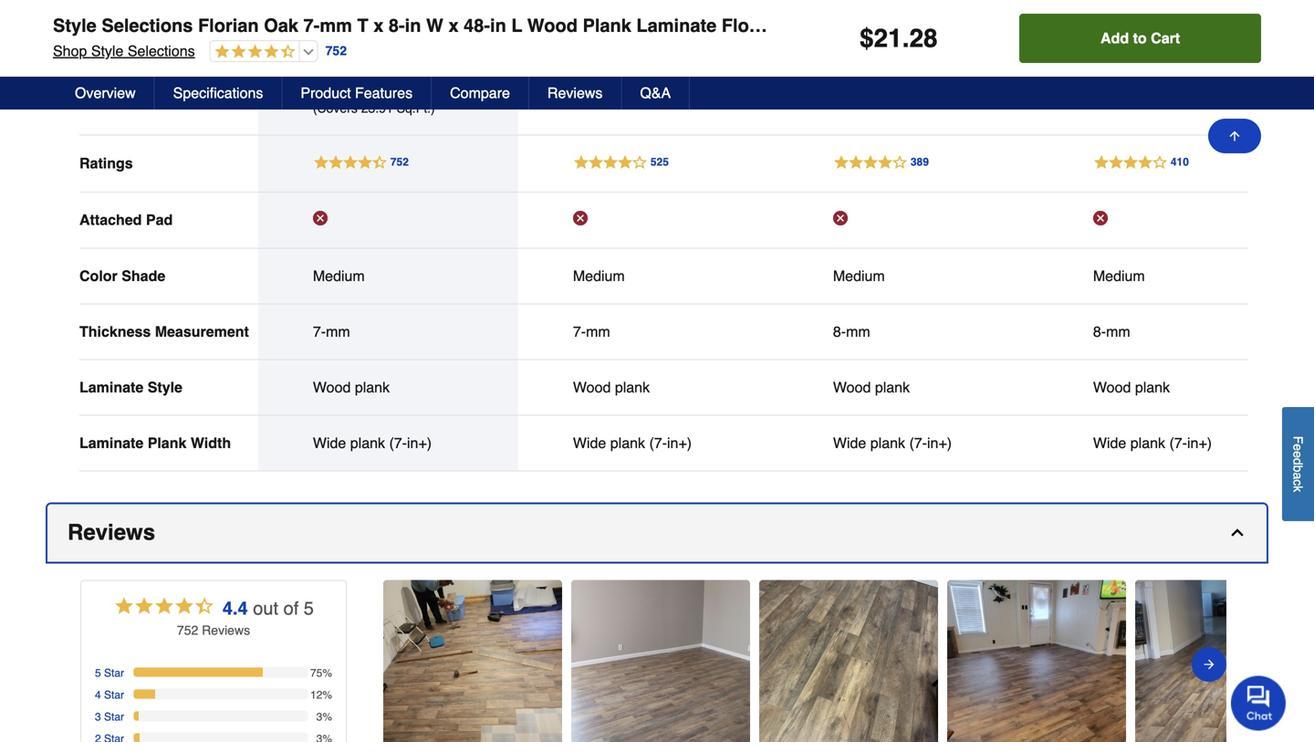 Task type: locate. For each thing, give the bounding box(es) containing it.
2 21.44 from the left
[[1142, 66, 1174, 81]]

3 inside save $4.78 jan 3
[[342, 54, 350, 71]]

0 horizontal spatial reviews
[[68, 520, 155, 545]]

0 horizontal spatial x
[[374, 15, 384, 36]]

(covers inside purchase price: $23.36 (covers 21.44 sq.ft. )
[[1093, 66, 1138, 81]]

purchase for 1
[[1093, 48, 1147, 63]]

4 wide plank (7-in+) from the left
[[1093, 434, 1212, 451]]

) down $21.28
[[431, 101, 435, 115]]

mm
[[320, 15, 352, 36], [326, 323, 350, 340], [586, 323, 610, 340], [846, 323, 871, 340], [1106, 323, 1131, 340]]

0 horizontal spatial 3
[[95, 710, 101, 723]]

21.44 down 'cart'
[[1142, 66, 1174, 81]]

3 wide plank (7-in+) cell from the left
[[833, 434, 984, 452]]

0 vertical spatial 23.91
[[621, 66, 653, 81]]

/ left t
[[349, 17, 354, 34]]

reviews
[[548, 84, 603, 101], [68, 520, 155, 545]]

.
[[579, 14, 585, 39], [1112, 17, 1115, 30], [902, 24, 910, 53]]

2 no image from the left
[[573, 211, 588, 225]]

2 (7- from the left
[[649, 434, 667, 451]]

) for purchase price: $25.51 (covers 21.44 sq.ft. )
[[951, 66, 955, 81]]

3 star from the top
[[104, 710, 124, 723]]

/ right 99
[[616, 17, 619, 30]]

finished project! image image
[[759, 660, 938, 679]]

1 21.44 from the left
[[881, 66, 913, 81]]

(covers down jan
[[313, 101, 358, 115]]

3 medium cell from the left
[[833, 267, 984, 285]]

4 (7- from the left
[[1170, 434, 1187, 451]]

0 horizontal spatial $
[[573, 17, 579, 30]]

1 horizontal spatial $
[[860, 24, 874, 53]]

laminate style
[[79, 379, 182, 396]]

purchase inside purchase price: $21.28 (covers 23.91 sq.ft. )
[[313, 83, 367, 98]]

sq.ft. inside purchase price: $23.36 (covers 21.44 sq.ft. )
[[1177, 66, 1211, 81]]

4.4 out of 5 752 review s
[[177, 598, 314, 637]]

compare
[[450, 84, 510, 101]]

(covers inside purchase price: $25.51 (covers 21.44 sq.ft. )
[[833, 66, 878, 81]]

) down $23.36
[[1211, 66, 1215, 81]]

2 vertical spatial laminate
[[79, 434, 144, 451]]

chat invite button image
[[1231, 675, 1287, 731]]

4 medium from the left
[[1093, 267, 1145, 284]]

3 wood plank from the left
[[833, 379, 910, 396]]

4.4 stars image down "florian"
[[211, 44, 295, 61]]

1 vertical spatial laminate
[[79, 379, 144, 396]]

09
[[1115, 17, 1127, 30]]

2 wide from the left
[[573, 434, 606, 451]]

overview
[[75, 84, 136, 101]]

wood plank cell
[[313, 378, 464, 396], [573, 378, 724, 396], [833, 378, 984, 396], [1093, 378, 1244, 396]]

4 wide from the left
[[1093, 434, 1127, 451]]

3 no image from the left
[[1093, 211, 1108, 225]]

2 vertical spatial style
[[148, 379, 182, 396]]

0 horizontal spatial 8-mm
[[833, 323, 871, 340]]

2 wide plank (7-in+) cell from the left
[[573, 434, 724, 452]]

purchase price: $23.36 (covers 21.44 sq.ft. )
[[1093, 48, 1226, 81]]

purchase down jan
[[313, 83, 367, 98]]

wood
[[527, 15, 578, 36], [313, 379, 351, 396], [573, 379, 611, 396], [833, 379, 871, 396], [1093, 379, 1131, 396]]

info image up (covers 23.91 sq.ft. )
[[649, 7, 669, 27]]

save
[[313, 35, 347, 52]]

wood plank for third wood plank cell
[[833, 379, 910, 396]]

info image right ft)
[[903, 7, 923, 27]]

sq.ft.
[[657, 66, 691, 81], [917, 66, 951, 81], [1177, 66, 1211, 81], [397, 101, 431, 115]]

21.44 down $ 21 . 28
[[881, 66, 913, 81]]

no image
[[313, 211, 328, 225], [573, 211, 588, 225], [1093, 211, 1108, 225]]

1 / from the left
[[616, 17, 619, 30]]

laminate for wood plank
[[79, 379, 144, 396]]

. up add
[[1112, 17, 1115, 30]]

cart
[[1151, 30, 1180, 47]]

0 horizontal spatial price:
[[370, 83, 403, 98]]

$
[[573, 17, 579, 30], [860, 24, 874, 53]]

(7- for 2nd "wide plank (7-in+)" cell from the right
[[910, 434, 927, 451]]

sq.ft. for purchase price: $23.36 (covers 21.44 sq.ft. )
[[1177, 66, 1211, 81]]

0 horizontal spatial 23.91
[[361, 101, 393, 115]]

wide for 3rd "wide plank (7-in+)" cell from right
[[573, 434, 606, 451]]

b
[[1291, 465, 1306, 472]]

8-
[[389, 15, 405, 36], [833, 323, 846, 340], [1093, 323, 1106, 340]]

(covers down add
[[1093, 66, 1138, 81]]

0 horizontal spatial 752
[[177, 623, 198, 637]]

in
[[405, 15, 421, 36], [490, 15, 506, 36]]

purchase down sq
[[833, 48, 887, 63]]

star for 5 star
[[104, 667, 124, 679]]

3 / from the left
[[1130, 17, 1133, 30]]

sq.ft. inside purchase price: $25.51 (covers 21.44 sq.ft. )
[[917, 66, 951, 81]]

1 vertical spatial selections
[[128, 42, 195, 59]]

0 vertical spatial reviews
[[548, 84, 603, 101]]

sq.ft. down $25.51 on the top right of the page
[[917, 66, 951, 81]]

plank up (covers 23.91 sq.ft. )
[[583, 15, 632, 36]]

. inside 1 . 09 / sq.ft
[[1112, 17, 1115, 30]]

add to cart button
[[1020, 14, 1261, 63]]

price: inside purchase price: $25.51 (covers 21.44 sq.ft. )
[[891, 48, 923, 63]]

(covers for purchase price: $25.51 (covers 21.44 sq.ft. )
[[833, 66, 878, 81]]

2 8-mm from the left
[[1093, 323, 1131, 340]]

2 horizontal spatial no image
[[1093, 211, 1108, 225]]

1 wood plank from the left
[[313, 379, 390, 396]]

752
[[326, 44, 347, 58], [177, 623, 198, 637]]

(covers 23.91 sq.ft. )
[[573, 66, 695, 81]]

(23.91-
[[800, 15, 858, 36]]

star right 4 at the bottom of the page
[[104, 689, 124, 701]]

q&a button
[[622, 77, 690, 110]]

sq.ft. down $23.36
[[1177, 66, 1211, 81]]

price: inside purchase price: $23.36 (covers 21.44 sq.ft. )
[[1151, 48, 1184, 63]]

1 horizontal spatial plank
[[583, 15, 632, 36]]

1 star from the top
[[104, 667, 124, 679]]

$ inside the $ . 99 / sq.ft
[[573, 17, 579, 30]]

1 horizontal spatial 5
[[304, 598, 314, 619]]

0 horizontal spatial 8-mm cell
[[833, 323, 984, 341]]

laminate up (covers 23.91 sq.ft. )
[[637, 15, 717, 36]]

0 horizontal spatial .
[[579, 14, 585, 39]]

medium cell
[[313, 267, 464, 285], [573, 267, 724, 285], [833, 267, 984, 285], [1093, 267, 1244, 285]]

1 horizontal spatial 752
[[326, 44, 347, 58]]

selections up 'shop style selections'
[[102, 15, 193, 36]]

in+)
[[407, 434, 432, 451], [667, 434, 692, 451], [927, 434, 952, 451], [1187, 434, 1212, 451]]

2 wood plank cell from the left
[[573, 378, 724, 396]]

style
[[53, 15, 97, 36], [91, 42, 124, 59], [148, 379, 182, 396]]

1 vertical spatial 3
[[95, 710, 101, 723]]

/ right 19
[[870, 17, 873, 30]]

1 horizontal spatial reviews
[[548, 84, 603, 101]]

x right t
[[374, 15, 384, 36]]

) right q&a button
[[691, 66, 695, 81]]

sq.ft. for purchase price: $25.51 (covers 21.44 sq.ft. )
[[917, 66, 951, 81]]

reviews for topmost reviews button
[[548, 84, 603, 101]]

x
[[374, 15, 384, 36], [449, 15, 459, 36]]

1 horizontal spatial info image
[[903, 7, 923, 27]]

0 horizontal spatial no image
[[313, 211, 328, 225]]

in left w
[[405, 15, 421, 36]]

compare button
[[432, 77, 529, 110]]

$1.09 / sq.ft
[[313, 17, 388, 34]]

f e e d b a c k button
[[1282, 407, 1314, 521]]

$ . 99 / sq.ft
[[573, 14, 649, 39]]

0 vertical spatial star
[[104, 667, 124, 679]]

measurement
[[155, 323, 249, 340]]

) inside purchase price: $21.28 (covers 23.91 sq.ft. )
[[431, 101, 435, 115]]

4.4 stars image up review
[[113, 595, 215, 621]]

2 wood plank from the left
[[573, 379, 650, 396]]

star
[[104, 667, 124, 679], [104, 689, 124, 701], [104, 710, 124, 723]]

2 in from the left
[[490, 15, 506, 36]]

1 vertical spatial 752
[[177, 623, 198, 637]]

1 in+) from the left
[[407, 434, 432, 451]]

. for 1
[[1112, 17, 1115, 30]]

arrow right image
[[1202, 654, 1217, 676]]

21.44 inside purchase price: $25.51 (covers 21.44 sq.ft. )
[[881, 66, 913, 81]]

no image for second cell from the left
[[573, 211, 588, 225]]

wide plank (7-in+) cell
[[313, 434, 464, 452], [573, 434, 724, 452], [833, 434, 984, 452], [1093, 434, 1244, 452]]

(7- for fourth "wide plank (7-in+)" cell from right
[[389, 434, 407, 451]]

wide
[[313, 434, 346, 451], [573, 434, 606, 451], [833, 434, 866, 451], [1093, 434, 1127, 451]]

1 horizontal spatial no image
[[573, 211, 588, 225]]

1 horizontal spatial purchase
[[833, 48, 887, 63]]

1 horizontal spatial 21.44
[[1142, 66, 1174, 81]]

2 medium from the left
[[573, 267, 625, 284]]

1 e from the top
[[1291, 444, 1306, 451]]

4.4 stars image
[[211, 44, 295, 61], [113, 595, 215, 621]]

1 horizontal spatial 7-mm cell
[[573, 323, 724, 341]]

2 7-mm from the left
[[573, 323, 610, 340]]

8-mm for first 8-mm cell
[[833, 323, 871, 340]]

1 vertical spatial style
[[91, 42, 124, 59]]

2 horizontal spatial purchase
[[1093, 48, 1147, 63]]

sq.ft. up q&a
[[657, 66, 691, 81]]

pad
[[146, 211, 173, 228]]

1 vertical spatial plank
[[148, 434, 187, 451]]

0 horizontal spatial plank
[[148, 434, 187, 451]]

purchase down add
[[1093, 48, 1147, 63]]

21.44
[[881, 66, 913, 81], [1142, 66, 1174, 81]]

2 in+) from the left
[[667, 434, 692, 451]]

0 vertical spatial laminate
[[637, 15, 717, 36]]

star down 4 star
[[104, 710, 124, 723]]

cell
[[313, 211, 464, 229], [573, 211, 724, 229], [833, 211, 984, 229], [1093, 211, 1244, 229]]

e up b
[[1291, 451, 1306, 458]]

info image up 'cart'
[[1163, 7, 1183, 27]]

2 cell from the left
[[573, 211, 724, 229]]

overview button
[[57, 77, 155, 110]]

2 x from the left
[[449, 15, 459, 36]]

0 horizontal spatial info image
[[649, 7, 669, 27]]

1 horizontal spatial in
[[490, 15, 506, 36]]

)
[[691, 66, 695, 81], [951, 66, 955, 81], [1211, 66, 1215, 81], [431, 101, 435, 115]]

product
[[301, 84, 351, 101]]

color
[[79, 267, 118, 284]]

75%
[[310, 667, 332, 679]]

(7-
[[389, 434, 407, 451], [649, 434, 667, 451], [910, 434, 927, 451], [1170, 434, 1187, 451]]

1 horizontal spatial 8-mm
[[1093, 323, 1131, 340]]

1 horizontal spatial 7-mm
[[573, 323, 610, 340]]

3 sq.ft from the left
[[1136, 17, 1163, 30]]

in+) for 2nd "wide plank (7-in+)" cell from the right
[[927, 434, 952, 451]]

) for purchase price: $21.28 (covers 23.91 sq.ft. )
[[431, 101, 435, 115]]

price
[[79, 39, 115, 56]]

1
[[1099, 14, 1112, 39]]

7-mm cell
[[313, 323, 464, 341], [573, 323, 724, 341]]

price: left $21.28
[[370, 83, 403, 98]]

7-
[[304, 15, 320, 36], [313, 323, 326, 340], [573, 323, 586, 340]]

4 in+) from the left
[[1187, 434, 1212, 451]]

3 info image from the left
[[1163, 7, 1183, 27]]

3 in+) from the left
[[927, 434, 952, 451]]

plank left width
[[148, 434, 187, 451]]

$21.28
[[407, 83, 446, 98]]

2 vertical spatial star
[[104, 710, 124, 723]]

3 down 4 at the bottom of the page
[[95, 710, 101, 723]]

x right w
[[449, 15, 459, 36]]

1 horizontal spatial x
[[449, 15, 459, 36]]

specifications
[[173, 84, 263, 101]]

0 vertical spatial 4.4 stars image
[[211, 44, 295, 61]]

1 vertical spatial star
[[104, 689, 124, 701]]

laminate plank width
[[79, 434, 231, 451]]

purchase for 19
[[833, 48, 887, 63]]

(7- for 1st "wide plank (7-in+)" cell from the right
[[1170, 434, 1187, 451]]

0 horizontal spatial 7-mm
[[313, 323, 350, 340]]

reviews for bottommost reviews button
[[68, 520, 155, 545]]

laminate for wide plank (7-in+)
[[79, 434, 144, 451]]

. right l
[[579, 14, 585, 39]]

4.4
[[223, 598, 248, 619]]

in left l
[[490, 15, 506, 36]]

wide plank (7-in+)
[[313, 434, 432, 451], [573, 434, 692, 451], [833, 434, 952, 451], [1093, 434, 1212, 451]]

3 right jan
[[342, 54, 350, 71]]

0 horizontal spatial 8-
[[389, 15, 405, 36]]

sq
[[858, 15, 879, 36]]

wide for fourth "wide plank (7-in+)" cell from right
[[313, 434, 346, 451]]

price: inside purchase price: $21.28 (covers 23.91 sq.ft. )
[[370, 83, 403, 98]]

3 cell from the left
[[833, 211, 984, 229]]

8-mm cell
[[833, 323, 984, 341], [1093, 323, 1244, 341]]

$ left 99
[[573, 17, 579, 30]]

2 uploaded image image from the left
[[571, 660, 750, 679]]

1 8-mm from the left
[[833, 323, 871, 340]]

. right ft)
[[902, 24, 910, 53]]

/ right 09
[[1130, 17, 1133, 30]]

48-
[[464, 15, 490, 36]]

1 wide from the left
[[313, 434, 346, 451]]

style down thickness measurement
[[148, 379, 182, 396]]

1 no image from the left
[[313, 211, 328, 225]]

752 left review
[[177, 623, 198, 637]]

1 vertical spatial 23.91
[[361, 101, 393, 115]]

1 horizontal spatial 8-
[[833, 323, 846, 340]]

$ left ft)
[[860, 24, 874, 53]]

(covers for purchase price: $23.36 (covers 21.44 sq.ft. )
[[1093, 66, 1138, 81]]

purchase inside purchase price: $25.51 (covers 21.44 sq.ft. )
[[833, 48, 887, 63]]

add
[[1101, 30, 1129, 47]]

1 wide plank (7-in+) from the left
[[313, 434, 432, 451]]

a
[[1291, 472, 1306, 479]]

thickness
[[79, 323, 151, 340]]

3 (7- from the left
[[910, 434, 927, 451]]

style right shop
[[91, 42, 124, 59]]

2 / from the left
[[870, 17, 873, 30]]

wide plank (7-in+) for 3rd "wide plank (7-in+)" cell from right
[[573, 434, 692, 451]]

star up 4 star
[[104, 667, 124, 679]]

4 wood plank from the left
[[1093, 379, 1170, 396]]

752 down $1.09
[[326, 44, 347, 58]]

laminate down laminate style
[[79, 434, 144, 451]]

wood plank
[[313, 379, 390, 396], [573, 379, 650, 396], [833, 379, 910, 396], [1093, 379, 1170, 396]]

1 horizontal spatial price:
[[891, 48, 923, 63]]

selections right 'price'
[[128, 42, 195, 59]]

) inside purchase price: $23.36 (covers 21.44 sq.ft. )
[[1211, 66, 1215, 81]]

uploaded image image
[[383, 660, 562, 679], [571, 660, 750, 679], [947, 660, 1126, 679], [1135, 660, 1314, 679]]

no image for fourth cell from right
[[313, 211, 328, 225]]

d
[[1291, 458, 1306, 465]]

) inside purchase price: $25.51 (covers 21.44 sq.ft. )
[[951, 66, 955, 81]]

21.44 inside purchase price: $23.36 (covers 21.44 sq.ft. )
[[1142, 66, 1174, 81]]

752 inside 4.4 out of 5 752 review s
[[177, 623, 198, 637]]

2 star from the top
[[104, 689, 124, 701]]

1 horizontal spatial 8-mm cell
[[1093, 323, 1244, 341]]

flooring
[[722, 15, 795, 36]]

3 medium from the left
[[833, 267, 885, 284]]

plank
[[355, 379, 390, 396], [615, 379, 650, 396], [875, 379, 910, 396], [1135, 379, 1170, 396], [350, 434, 385, 451], [610, 434, 645, 451], [871, 434, 905, 451], [1131, 434, 1166, 451]]

(covers down 21 on the right of page
[[833, 66, 878, 81]]

price: down ft)
[[891, 48, 923, 63]]

info image
[[649, 7, 669, 27], [903, 7, 923, 27], [1163, 7, 1183, 27]]

selections
[[102, 15, 193, 36], [128, 42, 195, 59]]

shop
[[53, 42, 87, 59]]

style selections florian oak 7-mm t x 8-in w x 48-in l wood plank laminate flooring (23.91-sq ft)
[[53, 15, 902, 36]]

0 vertical spatial 5
[[304, 598, 314, 619]]

2 wide plank (7-in+) from the left
[[573, 434, 692, 451]]

5 right of
[[304, 598, 314, 619]]

wide plank (7-in+) for 1st "wide plank (7-in+)" cell from the right
[[1093, 434, 1212, 451]]

19
[[855, 17, 867, 30]]

florian
[[198, 15, 259, 36]]

sq.ft inside 1 . 09 / sq.ft
[[1136, 17, 1163, 30]]

purchase price: $21.28 (covers 23.91 sq.ft. )
[[313, 83, 446, 115]]

2 horizontal spatial price:
[[1151, 48, 1184, 63]]

2 8-mm cell from the left
[[1093, 323, 1244, 341]]

laminate down thickness at the left top
[[79, 379, 144, 396]]

5 up 4 at the bottom of the page
[[95, 667, 101, 679]]

0 horizontal spatial 7-mm cell
[[313, 323, 464, 341]]

. for $
[[579, 14, 585, 39]]

3 wide plank (7-in+) from the left
[[833, 434, 952, 451]]

21
[[874, 24, 902, 53]]

2 horizontal spatial 8-
[[1093, 323, 1106, 340]]

purchase inside purchase price: $23.36 (covers 21.44 sq.ft. )
[[1093, 48, 1147, 63]]

features
[[355, 84, 413, 101]]

0 horizontal spatial in
[[405, 15, 421, 36]]

1 sq.ft from the left
[[622, 17, 649, 30]]

1 (7- from the left
[[389, 434, 407, 451]]

price: for 1
[[1151, 48, 1184, 63]]

(covers inside purchase price: $21.28 (covers 23.91 sq.ft. )
[[313, 101, 358, 115]]

price:
[[891, 48, 923, 63], [1151, 48, 1184, 63], [370, 83, 403, 98]]

1 vertical spatial 5
[[95, 667, 101, 679]]

23.91
[[621, 66, 653, 81], [361, 101, 393, 115]]

product features button
[[282, 77, 432, 110]]

wide plank (7-in+) for fourth "wide plank (7-in+)" cell from right
[[313, 434, 432, 451]]

2 horizontal spatial .
[[1112, 17, 1115, 30]]

2 horizontal spatial info image
[[1163, 7, 1183, 27]]

e up d
[[1291, 444, 1306, 451]]

1 info image from the left
[[649, 7, 669, 27]]

3 wide from the left
[[833, 434, 866, 451]]

sq.ft
[[622, 17, 649, 30], [876, 17, 903, 30], [1136, 17, 1163, 30], [354, 17, 388, 34]]

0 vertical spatial 3
[[342, 54, 350, 71]]

1 vertical spatial reviews
[[68, 520, 155, 545]]

thickness measurement
[[79, 323, 249, 340]]

0 horizontal spatial purchase
[[313, 83, 367, 98]]

price: down 'cart'
[[1151, 48, 1184, 63]]

1 cell from the left
[[313, 211, 464, 229]]

0 horizontal spatial 21.44
[[881, 66, 913, 81]]

) down $25.51 on the top right of the page
[[951, 66, 955, 81]]

of
[[283, 598, 299, 619]]

sq.ft. down $21.28
[[397, 101, 431, 115]]

sq.ft. inside purchase price: $21.28 (covers 23.91 sq.ft. )
[[397, 101, 431, 115]]

1 horizontal spatial 3
[[342, 54, 350, 71]]

5
[[304, 598, 314, 619], [95, 667, 101, 679]]

wood plank for 2nd wood plank cell from the left
[[573, 379, 650, 396]]

style up shop
[[53, 15, 97, 36]]

4
[[95, 689, 101, 701]]



Task type: describe. For each thing, give the bounding box(es) containing it.
3%
[[316, 710, 332, 723]]

no image for fourth cell
[[1093, 211, 1108, 225]]

12%
[[310, 689, 332, 701]]

8- for first 8-mm cell
[[833, 323, 846, 340]]

w
[[426, 15, 443, 36]]

1 . 09 / sq.ft
[[1099, 14, 1163, 39]]

/ inside 1 . 09 / sq.ft
[[1130, 17, 1133, 30]]

5 star
[[95, 667, 124, 679]]

shade
[[122, 267, 165, 284]]

in+) for 3rd "wide plank (7-in+)" cell from right
[[667, 434, 692, 451]]

product features
[[301, 84, 413, 101]]

1 horizontal spatial .
[[902, 24, 910, 53]]

info image for $
[[649, 7, 669, 27]]

in+) for fourth "wide plank (7-in+)" cell from right
[[407, 434, 432, 451]]

style for shop
[[91, 42, 124, 59]]

save $4.78 jan 3
[[313, 35, 388, 71]]

8- for second 8-mm cell from left
[[1093, 323, 1106, 340]]

$1.09
[[313, 17, 349, 34]]

$ for .
[[573, 17, 579, 30]]

4 sq.ft from the left
[[354, 17, 388, 34]]

1 wood plank cell from the left
[[313, 378, 464, 396]]

1 x from the left
[[374, 15, 384, 36]]

1 7-mm from the left
[[313, 323, 350, 340]]

star for 3 star
[[104, 710, 124, 723]]

(7- for 3rd "wide plank (7-in+)" cell from right
[[649, 434, 667, 451]]

0 vertical spatial reviews button
[[529, 77, 622, 110]]

2 medium cell from the left
[[573, 267, 724, 285]]

3 wood plank cell from the left
[[833, 378, 984, 396]]

s
[[244, 623, 250, 637]]

0 vertical spatial selections
[[102, 15, 193, 36]]

$ 21 . 28
[[860, 24, 938, 53]]

1 8-mm cell from the left
[[833, 323, 984, 341]]

chevron up image
[[1229, 523, 1247, 542]]

99
[[585, 14, 610, 39]]

f
[[1291, 436, 1306, 444]]

1 vertical spatial reviews button
[[47, 504, 1267, 562]]

1 wide plank (7-in+) cell from the left
[[313, 434, 464, 452]]

sq.ft inside the $ . 99 / sq.ft
[[622, 17, 649, 30]]

info image for 1
[[1163, 7, 1183, 27]]

4 medium cell from the left
[[1093, 267, 1244, 285]]

k
[[1291, 486, 1306, 492]]

0 horizontal spatial 5
[[95, 667, 101, 679]]

(covers for purchase price: $21.28 (covers 23.91 sq.ft. )
[[313, 101, 358, 115]]

purchase price: $25.51 (covers 21.44 sq.ft. )
[[833, 48, 966, 81]]

ratings
[[79, 155, 133, 172]]

add to cart
[[1101, 30, 1180, 47]]

4 uploaded image image from the left
[[1135, 660, 1314, 679]]

oak
[[264, 15, 298, 36]]

0 vertical spatial 752
[[326, 44, 347, 58]]

2 sq.ft from the left
[[876, 17, 903, 30]]

3 star
[[95, 710, 124, 723]]

4 star
[[95, 689, 124, 701]]

c
[[1291, 479, 1306, 486]]

wide for 2nd "wide plank (7-in+)" cell from the right
[[833, 434, 866, 451]]

19 / sq.ft
[[855, 17, 903, 30]]

3 uploaded image image from the left
[[947, 660, 1126, 679]]

f e e d b a c k
[[1291, 436, 1306, 492]]

wood plank for first wood plank cell from right
[[1093, 379, 1170, 396]]

$23.36
[[1187, 48, 1226, 63]]

l
[[511, 15, 522, 36]]

21.44 for 1
[[1142, 66, 1174, 81]]

2 info image from the left
[[903, 7, 923, 27]]

to
[[1133, 30, 1147, 47]]

shop style selections
[[53, 42, 195, 59]]

sq.ft. for purchase price: $21.28 (covers 23.91 sq.ft. )
[[397, 101, 431, 115]]

(covers down 99
[[573, 66, 618, 81]]

0 vertical spatial plank
[[583, 15, 632, 36]]

review
[[202, 623, 244, 637]]

1 medium from the left
[[313, 267, 365, 284]]

attached pad
[[79, 211, 173, 228]]

4 wide plank (7-in+) cell from the left
[[1093, 434, 1244, 452]]

q&a
[[640, 84, 671, 101]]

specifications button
[[155, 77, 282, 110]]

4 / from the left
[[349, 17, 354, 34]]

star for 4 star
[[104, 689, 124, 701]]

color shade
[[79, 267, 165, 284]]

no image
[[833, 211, 848, 225]]

) for purchase price: $23.36 (covers 21.44 sq.ft. )
[[1211, 66, 1215, 81]]

2 e from the top
[[1291, 451, 1306, 458]]

8-mm for second 8-mm cell from left
[[1093, 323, 1131, 340]]

wide plank (7-in+) for 2nd "wide plank (7-in+)" cell from the right
[[833, 434, 952, 451]]

$25.51
[[927, 48, 966, 63]]

/ inside the $ . 99 / sq.ft
[[616, 17, 619, 30]]

4 wood plank cell from the left
[[1093, 378, 1244, 396]]

$4.78
[[351, 35, 388, 52]]

style for laminate
[[148, 379, 182, 396]]

t
[[357, 15, 368, 36]]

0 vertical spatial style
[[53, 15, 97, 36]]

arrow up image
[[1228, 129, 1242, 143]]

21.44 for 19
[[881, 66, 913, 81]]

1 vertical spatial 4.4 stars image
[[113, 595, 215, 621]]

1 uploaded image image from the left
[[383, 660, 562, 679]]

wide for 1st "wide plank (7-in+)" cell from the right
[[1093, 434, 1127, 451]]

28
[[910, 24, 938, 53]]

2 7-mm cell from the left
[[573, 323, 724, 341]]

1 in from the left
[[405, 15, 421, 36]]

ft)
[[884, 15, 902, 36]]

in+) for 1st "wide plank (7-in+)" cell from the right
[[1187, 434, 1212, 451]]

width
[[191, 434, 231, 451]]

1 medium cell from the left
[[313, 267, 464, 285]]

out
[[253, 598, 278, 619]]

4 cell from the left
[[1093, 211, 1244, 229]]

attached
[[79, 211, 142, 228]]

$ for 21
[[860, 24, 874, 53]]

23.91 inside purchase price: $21.28 (covers 23.91 sq.ft. )
[[361, 101, 393, 115]]

price: for 19
[[891, 48, 923, 63]]

1 horizontal spatial 23.91
[[621, 66, 653, 81]]

jan
[[313, 54, 338, 71]]

1 7-mm cell from the left
[[313, 323, 464, 341]]

wood plank for fourth wood plank cell from the right
[[313, 379, 390, 396]]

5 inside 4.4 out of 5 752 review s
[[304, 598, 314, 619]]



Task type: vqa. For each thing, say whether or not it's contained in the screenshot.


